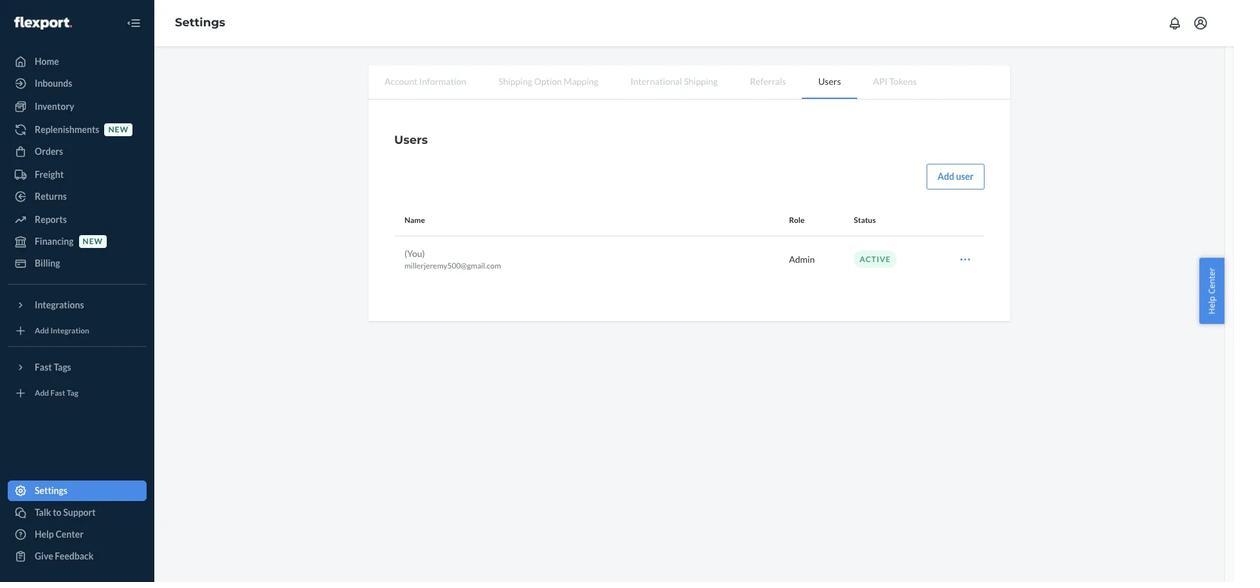 Task type: describe. For each thing, give the bounding box(es) containing it.
active
[[860, 255, 891, 264]]

open user actions image
[[959, 253, 972, 266]]

reports
[[35, 214, 67, 225]]

fast tags button
[[8, 358, 147, 378]]

international shipping
[[631, 76, 718, 87]]

fast tags
[[35, 362, 71, 373]]

open notifications image
[[1167, 15, 1183, 31]]

admin
[[789, 254, 815, 265]]

billing link
[[8, 253, 147, 274]]

(you)
[[405, 248, 425, 259]]

talk
[[35, 507, 51, 518]]

integrations button
[[8, 295, 147, 316]]

1 vertical spatial settings link
[[8, 481, 147, 502]]

users inside tab
[[818, 76, 841, 87]]

new for replenishments
[[108, 125, 129, 135]]

open account menu image
[[1193, 15, 1208, 31]]

option
[[534, 76, 562, 87]]

add for add user
[[938, 171, 954, 182]]

information
[[419, 76, 466, 87]]

orders link
[[8, 141, 147, 162]]

account information
[[385, 76, 466, 87]]

add for add fast tag
[[35, 389, 49, 398]]

new for financing
[[83, 237, 103, 247]]

tag
[[67, 389, 78, 398]]

1 vertical spatial center
[[56, 529, 84, 540]]

0 vertical spatial settings link
[[175, 16, 225, 30]]

returns link
[[8, 187, 147, 207]]

give feedback
[[35, 551, 94, 562]]

add user button
[[927, 164, 985, 190]]

help inside help center link
[[35, 529, 54, 540]]

give
[[35, 551, 53, 562]]

orders
[[35, 146, 63, 157]]

freight
[[35, 169, 64, 180]]

replenishments
[[35, 124, 99, 135]]

referrals
[[750, 76, 786, 87]]

home
[[35, 56, 59, 67]]

international
[[631, 76, 682, 87]]

add user
[[938, 171, 974, 182]]

home link
[[8, 51, 147, 72]]

integrations
[[35, 300, 84, 311]]

talk to support button
[[8, 503, 147, 523]]

support
[[63, 507, 96, 518]]

inventory link
[[8, 96, 147, 117]]

help center inside button
[[1206, 268, 1218, 315]]

user
[[956, 171, 974, 182]]

integration
[[50, 326, 89, 336]]

feedback
[[55, 551, 94, 562]]

millerjeremy500@gmail.com
[[405, 261, 501, 271]]



Task type: vqa. For each thing, say whether or not it's contained in the screenshot.
of
no



Task type: locate. For each thing, give the bounding box(es) containing it.
fast left tags
[[35, 362, 52, 373]]

financing
[[35, 236, 74, 247]]

api
[[873, 76, 888, 87]]

name
[[405, 216, 425, 225]]

fast inside dropdown button
[[35, 362, 52, 373]]

new
[[108, 125, 129, 135], [83, 237, 103, 247]]

0 vertical spatial settings
[[175, 16, 225, 30]]

help center link
[[8, 525, 147, 545]]

add left "user"
[[938, 171, 954, 182]]

tab list
[[369, 66, 1010, 100]]

0 vertical spatial help center
[[1206, 268, 1218, 315]]

0 horizontal spatial users
[[394, 133, 428, 147]]

1 vertical spatial new
[[83, 237, 103, 247]]

to
[[53, 507, 61, 518]]

0 horizontal spatial shipping
[[498, 76, 532, 87]]

help inside help center button
[[1206, 296, 1218, 315]]

1 horizontal spatial shipping
[[684, 76, 718, 87]]

users tab
[[802, 66, 857, 99]]

shipping
[[498, 76, 532, 87], [684, 76, 718, 87]]

2 vertical spatial add
[[35, 389, 49, 398]]

help center button
[[1200, 258, 1224, 324]]

tab list containing account information
[[369, 66, 1010, 100]]

shipping option mapping tab
[[482, 66, 614, 98]]

0 vertical spatial add
[[938, 171, 954, 182]]

add
[[938, 171, 954, 182], [35, 326, 49, 336], [35, 389, 49, 398]]

1 shipping from the left
[[498, 76, 532, 87]]

inbounds link
[[8, 73, 147, 94]]

api tokens
[[873, 76, 917, 87]]

0 vertical spatial fast
[[35, 362, 52, 373]]

international shipping tab
[[614, 66, 734, 98]]

inventory
[[35, 101, 74, 112]]

0 horizontal spatial settings
[[35, 486, 67, 496]]

help center
[[1206, 268, 1218, 315], [35, 529, 84, 540]]

shipping right international
[[684, 76, 718, 87]]

0 horizontal spatial new
[[83, 237, 103, 247]]

tokens
[[889, 76, 917, 87]]

1 vertical spatial add
[[35, 326, 49, 336]]

billing
[[35, 258, 60, 269]]

fast
[[35, 362, 52, 373], [50, 389, 65, 398]]

account
[[385, 76, 417, 87]]

2 shipping from the left
[[684, 76, 718, 87]]

1 vertical spatial help
[[35, 529, 54, 540]]

freight link
[[8, 165, 147, 185]]

help
[[1206, 296, 1218, 315], [35, 529, 54, 540]]

status
[[854, 216, 876, 225]]

talk to support
[[35, 507, 96, 518]]

1 vertical spatial help center
[[35, 529, 84, 540]]

new up orders link
[[108, 125, 129, 135]]

close navigation image
[[126, 15, 141, 31]]

0 vertical spatial users
[[818, 76, 841, 87]]

account information tab
[[369, 66, 482, 98]]

shipping left "option"
[[498, 76, 532, 87]]

shipping inside "tab"
[[684, 76, 718, 87]]

fast left tag
[[50, 389, 65, 398]]

1 horizontal spatial new
[[108, 125, 129, 135]]

1 horizontal spatial center
[[1206, 268, 1218, 294]]

1 horizontal spatial users
[[818, 76, 841, 87]]

users left api
[[818, 76, 841, 87]]

0 horizontal spatial center
[[56, 529, 84, 540]]

add fast tag
[[35, 389, 78, 398]]

0 horizontal spatial settings link
[[8, 481, 147, 502]]

0 vertical spatial new
[[108, 125, 129, 135]]

add integration
[[35, 326, 89, 336]]

shipping option mapping
[[498, 76, 598, 87]]

add down fast tags
[[35, 389, 49, 398]]

users
[[818, 76, 841, 87], [394, 133, 428, 147]]

add for add integration
[[35, 326, 49, 336]]

add fast tag link
[[8, 383, 147, 404]]

settings
[[175, 16, 225, 30], [35, 486, 67, 496]]

new down reports link
[[83, 237, 103, 247]]

users down account
[[394, 133, 428, 147]]

returns
[[35, 191, 67, 202]]

referrals tab
[[734, 66, 802, 98]]

0 vertical spatial center
[[1206, 268, 1218, 294]]

1 vertical spatial fast
[[50, 389, 65, 398]]

0 horizontal spatial help center
[[35, 529, 84, 540]]

center
[[1206, 268, 1218, 294], [56, 529, 84, 540]]

tags
[[54, 362, 71, 373]]

add left integration
[[35, 326, 49, 336]]

role
[[789, 216, 805, 225]]

shipping inside tab
[[498, 76, 532, 87]]

mapping
[[564, 76, 598, 87]]

1 horizontal spatial help
[[1206, 296, 1218, 315]]

1 horizontal spatial help center
[[1206, 268, 1218, 315]]

settings inside settings link
[[35, 486, 67, 496]]

0 horizontal spatial help
[[35, 529, 54, 540]]

reports link
[[8, 210, 147, 230]]

give feedback button
[[8, 547, 147, 567]]

1 vertical spatial users
[[394, 133, 428, 147]]

1 horizontal spatial settings link
[[175, 16, 225, 30]]

add integration link
[[8, 321, 147, 341]]

settings link
[[175, 16, 225, 30], [8, 481, 147, 502]]

1 horizontal spatial settings
[[175, 16, 225, 30]]

api tokens tab
[[857, 66, 933, 98]]

add inside button
[[938, 171, 954, 182]]

0 vertical spatial help
[[1206, 296, 1218, 315]]

inbounds
[[35, 78, 72, 89]]

flexport logo image
[[14, 17, 72, 29]]

1 vertical spatial settings
[[35, 486, 67, 496]]

center inside button
[[1206, 268, 1218, 294]]

(you) millerjeremy500@gmail.com
[[405, 248, 501, 271]]



